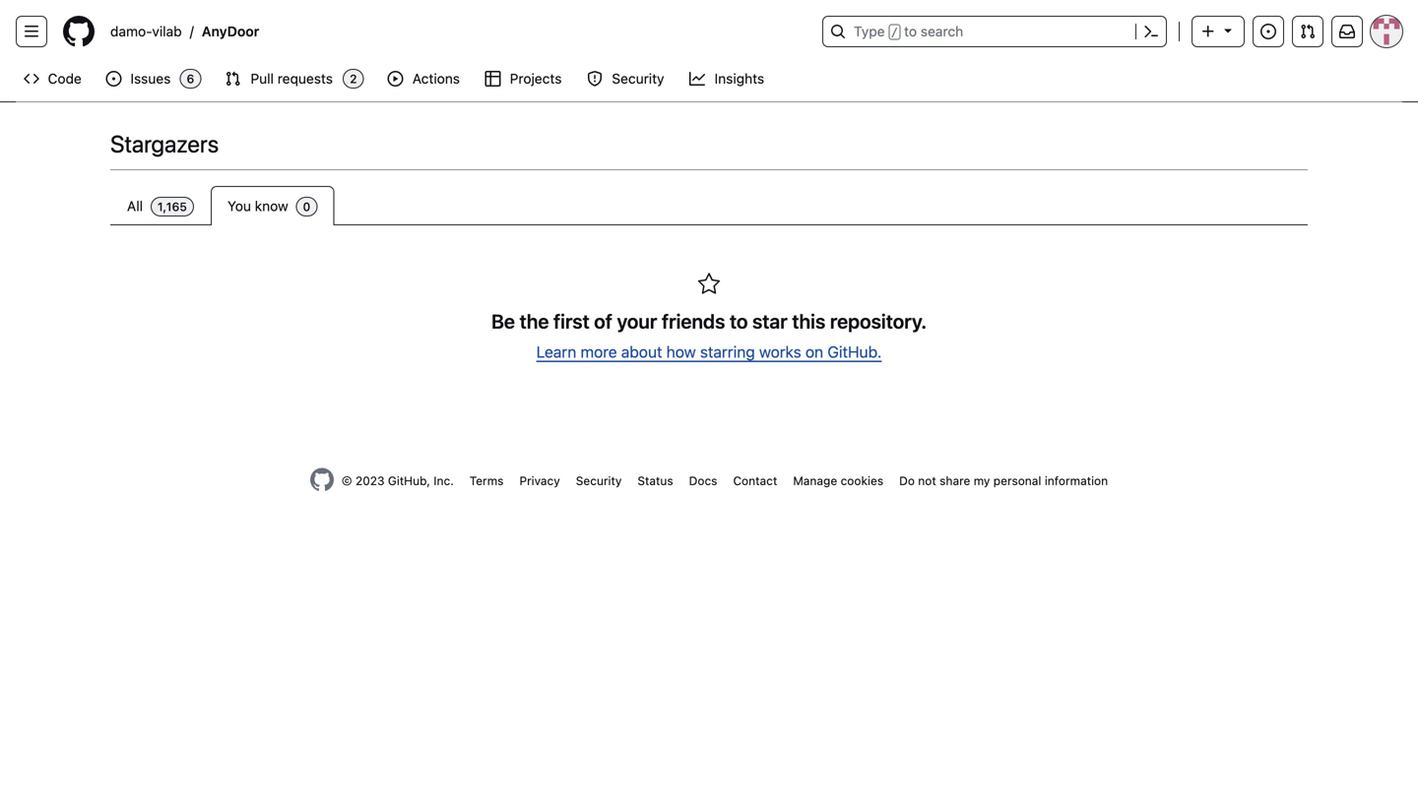 Task type: describe. For each thing, give the bounding box(es) containing it.
projects
[[510, 70, 562, 87]]

first
[[554, 310, 590, 333]]

vilab
[[152, 23, 182, 39]]

list containing damo-vilab / anydoor
[[102, 16, 811, 47]]

©
[[342, 474, 352, 488]]

manage
[[793, 474, 838, 488]]

damo-vilab link
[[102, 16, 190, 47]]

requests
[[278, 70, 333, 87]]

pull
[[251, 70, 274, 87]]

pull requests
[[251, 70, 333, 87]]

my
[[974, 474, 990, 488]]

terms
[[470, 474, 504, 488]]

of
[[594, 310, 613, 333]]

github.
[[828, 343, 882, 362]]

/ inside damo-vilab / anydoor
[[190, 23, 194, 39]]

information
[[1045, 474, 1108, 488]]

star image
[[697, 273, 721, 297]]

know
[[255, 198, 288, 214]]

6
[[187, 72, 194, 86]]

privacy
[[520, 474, 560, 488]]

2023
[[356, 474, 385, 488]]

manage cookies
[[793, 474, 884, 488]]

to inside be the first of your friends to star this repository. learn more about how starring works on github.
[[730, 310, 748, 333]]

starring
[[700, 343, 755, 362]]

play image
[[388, 71, 403, 87]]

the
[[520, 310, 549, 333]]

shield image
[[587, 71, 603, 87]]

homepage image
[[310, 468, 334, 492]]

how
[[667, 343, 696, 362]]

stargazers
[[110, 130, 219, 158]]

cookies
[[841, 474, 884, 488]]

star
[[753, 310, 788, 333]]

code
[[48, 70, 82, 87]]

insights
[[715, 70, 765, 87]]

/ inside 'type / to search'
[[891, 26, 898, 39]]

repository.
[[830, 310, 927, 333]]

not
[[918, 474, 937, 488]]

share
[[940, 474, 971, 488]]

contact
[[733, 474, 778, 488]]

docs
[[689, 474, 718, 488]]

actions
[[413, 70, 460, 87]]

notifications image
[[1340, 24, 1356, 39]]

anydoor link
[[194, 16, 267, 47]]

works
[[759, 343, 802, 362]]

issue opened image for the top git pull request image
[[1261, 24, 1277, 39]]

your
[[617, 310, 657, 333]]

status
[[638, 474, 673, 488]]

graph image
[[690, 71, 705, 87]]

you know
[[227, 198, 292, 214]]

0 horizontal spatial git pull request image
[[225, 71, 241, 87]]



Task type: locate. For each thing, give the bounding box(es) containing it.
1 vertical spatial issue opened image
[[106, 71, 122, 87]]

do not share my personal information
[[900, 474, 1108, 488]]

projects link
[[477, 64, 571, 94]]

1,165
[[157, 200, 187, 214]]

do
[[900, 474, 915, 488]]

stargazers element
[[110, 186, 1308, 226]]

more
[[581, 343, 617, 362]]

triangle down image
[[1221, 22, 1236, 38]]

issue opened image right triangle down icon
[[1261, 24, 1277, 39]]

1 vertical spatial to
[[730, 310, 748, 333]]

issue opened image left issues
[[106, 71, 122, 87]]

personal
[[994, 474, 1042, 488]]

0 vertical spatial security
[[612, 70, 665, 87]]

0 vertical spatial security link
[[579, 64, 674, 94]]

friends
[[662, 310, 725, 333]]

learn more about how starring works on github. link
[[537, 343, 882, 362]]

to
[[904, 23, 917, 39], [730, 310, 748, 333]]

status link
[[638, 474, 673, 488]]

be the first of your friends to star this repository. learn more about how starring works on github.
[[492, 310, 927, 362]]

contact link
[[733, 474, 778, 488]]

manage cookies button
[[793, 472, 884, 490]]

0 horizontal spatial to
[[730, 310, 748, 333]]

search
[[921, 23, 964, 39]]

issue opened image for the left git pull request image
[[106, 71, 122, 87]]

0 horizontal spatial issue opened image
[[106, 71, 122, 87]]

type
[[854, 23, 885, 39]]

learn
[[537, 343, 577, 362]]

/ right vilab
[[190, 23, 194, 39]]

1 horizontal spatial to
[[904, 23, 917, 39]]

about
[[621, 343, 662, 362]]

actions link
[[380, 64, 469, 94]]

homepage image
[[63, 16, 95, 47]]

security
[[612, 70, 665, 87], [576, 474, 622, 488]]

security link
[[579, 64, 674, 94], [576, 474, 622, 488]]

security left 'status'
[[576, 474, 622, 488]]

issues
[[131, 70, 171, 87]]

git pull request image
[[1300, 24, 1316, 39], [225, 71, 241, 87]]

to left star
[[730, 310, 748, 333]]

1 horizontal spatial /
[[891, 26, 898, 39]]

1 horizontal spatial git pull request image
[[1300, 24, 1316, 39]]

list
[[102, 16, 811, 47]]

damo-
[[110, 23, 152, 39]]

damo-vilab / anydoor
[[110, 23, 259, 39]]

security right shield image
[[612, 70, 665, 87]]

github,
[[388, 474, 430, 488]]

inc.
[[434, 474, 454, 488]]

security link left graph icon
[[579, 64, 674, 94]]

on
[[806, 343, 824, 362]]

git pull request image left notifications image
[[1300, 24, 1316, 39]]

code image
[[24, 71, 39, 87]]

terms link
[[470, 474, 504, 488]]

this
[[792, 310, 826, 333]]

table image
[[485, 71, 501, 87]]

0 vertical spatial issue opened image
[[1261, 24, 1277, 39]]

0 horizontal spatial /
[[190, 23, 194, 39]]

you
[[227, 198, 251, 214]]

security link left 'status'
[[576, 474, 622, 488]]

privacy link
[[520, 474, 560, 488]]

0 vertical spatial git pull request image
[[1300, 24, 1316, 39]]

1 vertical spatial security link
[[576, 474, 622, 488]]

be
[[492, 310, 515, 333]]

© 2023 github, inc.
[[342, 474, 454, 488]]

anydoor
[[202, 23, 259, 39]]

2
[[350, 72, 357, 86]]

docs link
[[689, 474, 718, 488]]

command palette image
[[1144, 24, 1159, 39]]

insights link
[[682, 64, 774, 94]]

0
[[303, 200, 311, 214]]

/ right type
[[891, 26, 898, 39]]

1 horizontal spatial issue opened image
[[1261, 24, 1277, 39]]

plus image
[[1201, 24, 1217, 39]]

1 vertical spatial security
[[576, 474, 622, 488]]

type / to search
[[854, 23, 964, 39]]

0 vertical spatial to
[[904, 23, 917, 39]]

all
[[127, 198, 147, 214]]

/
[[190, 23, 194, 39], [891, 26, 898, 39]]

1 vertical spatial git pull request image
[[225, 71, 241, 87]]

do not share my personal information button
[[900, 472, 1108, 490]]

issue opened image
[[1261, 24, 1277, 39], [106, 71, 122, 87]]

code link
[[16, 64, 90, 94]]

git pull request image left pull
[[225, 71, 241, 87]]

to left search
[[904, 23, 917, 39]]



Task type: vqa. For each thing, say whether or not it's contained in the screenshot.
"Projects"
yes



